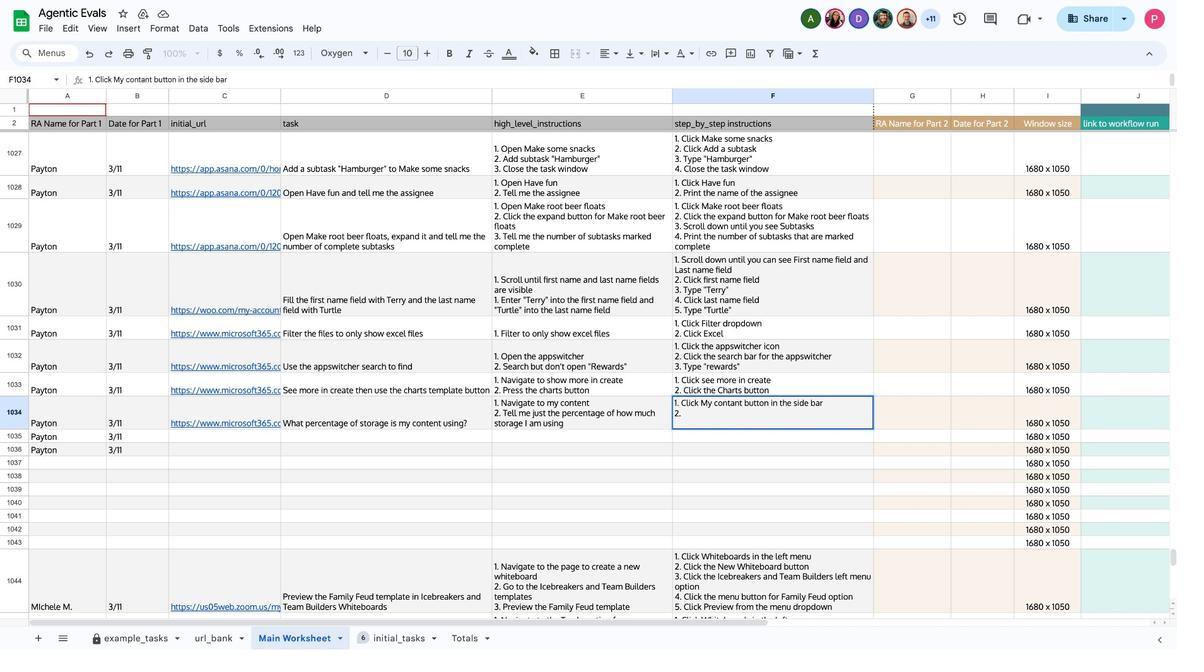 Task type: vqa. For each thing, say whether or not it's contained in the screenshot.
8th menu item from the left
yes



Task type: describe. For each thing, give the bounding box(es) containing it.
1 toolbar from the left
[[26, 628, 78, 650]]

hide the menus (ctrl+shift+f) image
[[1143, 47, 1156, 60]]

joe gershenson image
[[898, 10, 916, 27]]

add sheet image
[[32, 633, 44, 644]]

show all comments image
[[983, 12, 998, 27]]

text color image
[[502, 45, 516, 60]]

decrease font size (⌘+shift+comma) image
[[381, 47, 394, 60]]

8 menu item from the left
[[244, 21, 298, 36]]

Rename text field
[[34, 5, 113, 20]]

last edit was seconds ago image
[[952, 11, 967, 26]]

select merge type image
[[582, 45, 591, 50]]

all sheets image
[[53, 629, 73, 649]]

3 menu item from the left
[[83, 21, 112, 36]]

menu bar inside the menu bar banner
[[34, 16, 326, 37]]

4 menu item from the left
[[112, 21, 145, 36]]

F1034 field
[[675, 398, 871, 419]]

main toolbar
[[78, 44, 826, 65]]

1 menu item from the left
[[34, 21, 58, 36]]

strikethrough (⌘+shift+x) image
[[483, 47, 495, 60]]

2 menu item from the left
[[58, 21, 83, 36]]

cara nguyen image
[[826, 10, 844, 27]]

insert comment (⌘+option+m) image
[[725, 47, 737, 60]]

none text field inside the name box (⌘ + j) element
[[5, 74, 52, 86]]

decrease decimal places image
[[253, 47, 265, 60]]

increase font size (⌘+shift+period) image
[[421, 47, 434, 60]]

undo (⌘z) image
[[83, 47, 96, 60]]

2 toolbar from the left
[[79, 628, 508, 651]]

insert chart image
[[744, 47, 757, 60]]

functions image
[[808, 45, 823, 62]]

increase decimal places image
[[272, 47, 285, 60]]

fill color image
[[527, 45, 541, 60]]

name box (⌘ + j) element
[[4, 73, 63, 88]]

Star checkbox
[[90, 0, 143, 46]]

quick sharing actions image
[[1122, 18, 1127, 37]]

7 menu item from the left
[[213, 21, 244, 36]]

merge cells image
[[569, 47, 582, 60]]

5 menu item from the left
[[145, 21, 184, 36]]

menu bar banner
[[0, 0, 1177, 651]]

document status: saved to drive. image
[[157, 8, 170, 20]]



Task type: locate. For each thing, give the bounding box(es) containing it.
Zoom field
[[159, 45, 205, 64]]

print (⌘p) image
[[122, 47, 135, 60]]

italic (⌘i) image
[[463, 47, 476, 60]]

Font size text field
[[398, 46, 418, 61]]

menu item
[[34, 21, 58, 36], [58, 21, 83, 36], [83, 21, 112, 36], [112, 21, 145, 36], [145, 21, 184, 36], [184, 21, 213, 36], [213, 21, 244, 36], [244, 21, 298, 36], [298, 21, 326, 36]]

toolbar
[[26, 628, 78, 650], [79, 628, 508, 651], [510, 628, 513, 650]]

1 horizontal spatial toolbar
[[79, 628, 508, 651]]

2 horizontal spatial toolbar
[[510, 628, 513, 650]]

0 horizontal spatial toolbar
[[26, 628, 78, 650]]

redo (⌘y) image
[[103, 47, 115, 60]]

6 menu item from the left
[[184, 21, 213, 36]]

3 toolbar from the left
[[510, 628, 513, 650]]

sheets home image
[[10, 9, 33, 32]]

Zoom text field
[[160, 45, 190, 63]]

create a filter image
[[764, 47, 776, 60]]

add shortcut to drive image
[[137, 8, 150, 20]]

borders image
[[548, 45, 562, 62]]

bold (⌘b) image
[[443, 47, 456, 60]]

dylan oquin image
[[850, 10, 868, 27]]

None text field
[[5, 74, 52, 86]]

application
[[0, 0, 1177, 651]]

Font size field
[[397, 46, 423, 62]]

None text field
[[89, 73, 1167, 89]]

font list. oxygen selected. option
[[321, 45, 356, 62]]

insert link (⌘k) image
[[705, 47, 718, 60]]

Menus field
[[16, 44, 79, 62]]

paint format image
[[142, 47, 154, 60]]

menu bar
[[34, 16, 326, 37]]

share. adept ai labs. anyone in this group with the link can open image
[[1067, 13, 1078, 24]]

angela cha image
[[802, 10, 820, 27]]

giulia masi image
[[874, 10, 892, 27]]

9 menu item from the left
[[298, 21, 326, 36]]



